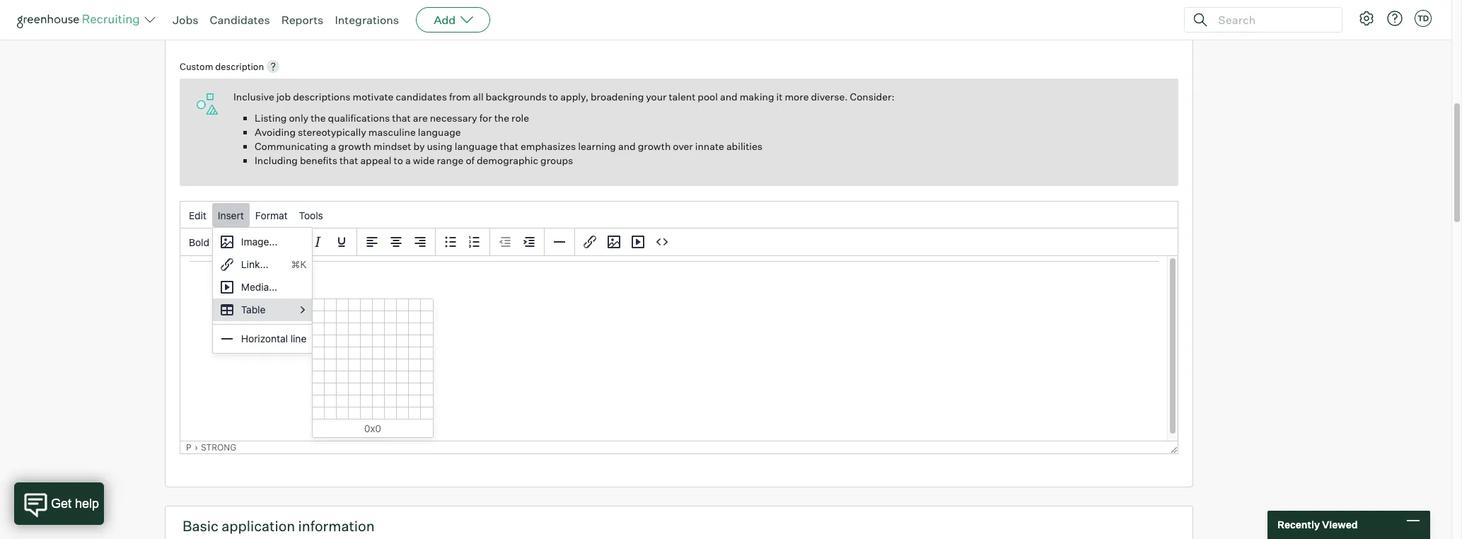 Task type: describe. For each thing, give the bounding box(es) containing it.
0 vertical spatial and
[[720, 91, 738, 103]]

pool
[[698, 91, 718, 103]]

td button
[[1413, 7, 1435, 30]]

format
[[255, 209, 288, 221]]

edit
[[189, 209, 207, 221]]

tools button
[[293, 203, 329, 227]]

resize image
[[1171, 447, 1178, 454]]

image...
[[241, 236, 278, 248]]

your
[[646, 91, 667, 103]]

table menu item
[[213, 299, 312, 321]]

range
[[437, 154, 464, 166]]

broadening
[[591, 91, 644, 103]]

including
[[255, 154, 298, 166]]

abilities
[[727, 140, 763, 152]]

stereotypically
[[298, 126, 366, 138]]

0x0
[[364, 423, 381, 435]]

p button
[[186, 442, 192, 453]]

line
[[291, 333, 307, 345]]

2 the from the left
[[494, 112, 510, 124]]

custom description
[[180, 61, 264, 72]]

bold button
[[183, 230, 275, 254]]

1 horizontal spatial to
[[549, 91, 559, 103]]

innate
[[695, 140, 725, 152]]

talent
[[669, 91, 696, 103]]

strong
[[201, 442, 236, 453]]

3 toolbar from the left
[[436, 229, 490, 256]]

more
[[785, 91, 809, 103]]

bold
[[189, 236, 209, 248]]

apply,
[[561, 91, 589, 103]]

recently
[[1278, 519, 1321, 531]]

menu bar containing edit
[[180, 202, 1178, 229]]

basic
[[183, 517, 219, 535]]

td button
[[1415, 10, 1432, 27]]

tools
[[299, 209, 323, 221]]

recently viewed
[[1278, 519, 1358, 531]]

4 toolbar from the left
[[490, 229, 545, 256]]

2 vertical spatial that
[[340, 154, 358, 166]]

menu item containing link...
[[213, 253, 312, 276]]

0 vertical spatial that
[[392, 112, 411, 124]]

avoiding
[[255, 126, 296, 138]]

descriptions
[[293, 91, 351, 103]]

basic application information
[[183, 517, 375, 535]]

1 the from the left
[[311, 112, 326, 124]]

bold group
[[180, 228, 1178, 256]]

media... menu item
[[213, 276, 312, 299]]

reports link
[[281, 13, 324, 27]]

to inside listing only the qualifications that are necessary for the role avoiding stereotypically masculine language communicating a growth mindset by using language that emphasizes learning and growth over innate abilities including benefits that appeal to a wide range of demographic groups
[[394, 154, 403, 166]]

from
[[449, 91, 471, 103]]

1 toolbar from the left
[[279, 229, 357, 256]]

horizontal
[[241, 333, 288, 345]]

1 vertical spatial that
[[500, 140, 519, 152]]

p
[[186, 442, 192, 453]]

edit button
[[183, 203, 212, 227]]

listing
[[255, 112, 287, 124]]

benefits
[[300, 154, 337, 166]]

2 toolbar from the left
[[357, 229, 436, 256]]

insert
[[218, 209, 244, 221]]

diverse.
[[811, 91, 848, 103]]

role
[[512, 112, 529, 124]]

viewed
[[1323, 519, 1358, 531]]

using
[[427, 140, 453, 152]]

horizontal line menu item
[[213, 328, 312, 350]]

td
[[1418, 13, 1430, 23]]

by
[[414, 140, 425, 152]]

motivate
[[353, 91, 394, 103]]

⌘k
[[291, 258, 307, 270]]

groups
[[541, 154, 573, 166]]

it
[[777, 91, 783, 103]]

learning
[[578, 140, 616, 152]]

p › strong
[[186, 442, 236, 453]]

application
[[222, 517, 295, 535]]

making
[[740, 91, 775, 103]]

insert button
[[212, 203, 250, 227]]

are
[[413, 112, 428, 124]]



Task type: locate. For each thing, give the bounding box(es) containing it.
integrations link
[[335, 13, 399, 27]]

description for post description
[[215, 14, 290, 31]]

listing only the qualifications that are necessary for the role avoiding stereotypically masculine language communicating a growth mindset by using language that emphasizes learning and growth over innate abilities including benefits that appeal to a wide range of demographic groups
[[255, 112, 763, 166]]

description
[[215, 14, 290, 31], [215, 61, 264, 72]]

that up masculine
[[392, 112, 411, 124]]

language up using
[[418, 126, 461, 138]]

0 horizontal spatial growth
[[338, 140, 371, 152]]

to
[[549, 91, 559, 103], [394, 154, 403, 166]]

language up of
[[455, 140, 498, 152]]

of
[[466, 154, 475, 166]]

1 horizontal spatial and
[[720, 91, 738, 103]]

1 vertical spatial language
[[455, 140, 498, 152]]

1 horizontal spatial a
[[405, 154, 411, 166]]

add
[[434, 13, 456, 27]]

growth
[[338, 140, 371, 152], [638, 140, 671, 152]]

inclusive job descriptions motivate candidates from all backgrounds to apply, broadening your talent pool and making it more diverse. consider:
[[234, 91, 895, 103]]

2 horizontal spatial that
[[500, 140, 519, 152]]

a down "stereotypically"
[[331, 140, 336, 152]]

menu containing image...
[[212, 227, 313, 354]]

0 horizontal spatial the
[[311, 112, 326, 124]]

growth left the over
[[638, 140, 671, 152]]

1 growth from the left
[[338, 140, 371, 152]]

1 vertical spatial description
[[215, 61, 264, 72]]

table
[[241, 304, 266, 316]]

information
[[298, 517, 375, 535]]

0 vertical spatial to
[[549, 91, 559, 103]]

description for custom description
[[215, 61, 264, 72]]

emphasizes
[[521, 140, 576, 152]]

strong button
[[201, 442, 236, 453]]

0 horizontal spatial to
[[394, 154, 403, 166]]

post
[[183, 14, 212, 31]]

demographic
[[477, 154, 539, 166]]

jobs
[[173, 13, 199, 27]]

candidates
[[210, 13, 270, 27]]

1 vertical spatial and
[[618, 140, 636, 152]]

configure image
[[1359, 10, 1376, 27]]

backgrounds
[[486, 91, 547, 103]]

consider:
[[850, 91, 895, 103]]

1 horizontal spatial that
[[392, 112, 411, 124]]

›
[[194, 442, 198, 453]]

that
[[392, 112, 411, 124], [500, 140, 519, 152], [340, 154, 358, 166]]

custom
[[180, 61, 213, 72]]

to left the apply,
[[549, 91, 559, 103]]

and right learning at the top of the page
[[618, 140, 636, 152]]

navigation containing p
[[186, 442, 1166, 453]]

inclusive
[[234, 91, 274, 103]]

reports
[[281, 13, 324, 27]]

1 vertical spatial a
[[405, 154, 411, 166]]

jobs link
[[173, 13, 199, 27]]

0 vertical spatial a
[[331, 140, 336, 152]]

5 toolbar from the left
[[575, 229, 677, 256]]

1 horizontal spatial the
[[494, 112, 510, 124]]

media...
[[241, 281, 278, 293]]

0 horizontal spatial and
[[618, 140, 636, 152]]

the
[[311, 112, 326, 124], [494, 112, 510, 124]]

1 description from the top
[[215, 14, 290, 31]]

and inside listing only the qualifications that are necessary for the role avoiding stereotypically masculine language communicating a growth mindset by using language that emphasizes learning and growth over innate abilities including benefits that appeal to a wide range of demographic groups
[[618, 140, 636, 152]]

masculine
[[369, 126, 416, 138]]

a left wide at the left top
[[405, 154, 411, 166]]

and right pool
[[720, 91, 738, 103]]

horizontal line
[[241, 333, 307, 345]]

all
[[473, 91, 484, 103]]

qualifications
[[328, 112, 390, 124]]

for
[[480, 112, 492, 124]]

integrations
[[335, 13, 399, 27]]

over
[[673, 140, 693, 152]]

1 horizontal spatial growth
[[638, 140, 671, 152]]

growth up the appeal
[[338, 140, 371, 152]]

1 vertical spatial to
[[394, 154, 403, 166]]

Search text field
[[1215, 10, 1330, 30]]

the right only
[[311, 112, 326, 124]]

appeal
[[360, 154, 392, 166]]

wide
[[413, 154, 435, 166]]

only
[[289, 112, 309, 124]]

2 description from the top
[[215, 61, 264, 72]]

0 horizontal spatial that
[[340, 154, 358, 166]]

toolbar
[[279, 229, 357, 256], [357, 229, 436, 256], [436, 229, 490, 256], [490, 229, 545, 256], [575, 229, 677, 256]]

image... menu item
[[213, 231, 312, 253]]

and
[[720, 91, 738, 103], [618, 140, 636, 152]]

2 growth from the left
[[638, 140, 671, 152]]

candidates
[[396, 91, 447, 103]]

that left the appeal
[[340, 154, 358, 166]]

link...
[[241, 258, 269, 270]]

0 horizontal spatial a
[[331, 140, 336, 152]]

menu bar
[[180, 202, 1178, 229]]

candidates link
[[210, 13, 270, 27]]

greenhouse recruiting image
[[17, 11, 144, 28]]

menu item
[[213, 253, 312, 276]]

the right for
[[494, 112, 510, 124]]

0 vertical spatial language
[[418, 126, 461, 138]]

format button
[[250, 203, 293, 227]]

necessary
[[430, 112, 477, 124]]

communicating
[[255, 140, 329, 152]]

post description
[[183, 14, 290, 31]]

add button
[[416, 7, 491, 33]]

navigation
[[186, 442, 1166, 453]]

to down the mindset
[[394, 154, 403, 166]]

menu
[[212, 227, 313, 354]]

0 vertical spatial description
[[215, 14, 290, 31]]

job
[[276, 91, 291, 103]]

language
[[418, 126, 461, 138], [455, 140, 498, 152]]

that up demographic
[[500, 140, 519, 152]]

mindset
[[374, 140, 411, 152]]



Task type: vqa. For each thing, say whether or not it's contained in the screenshot.
Descriptions
yes



